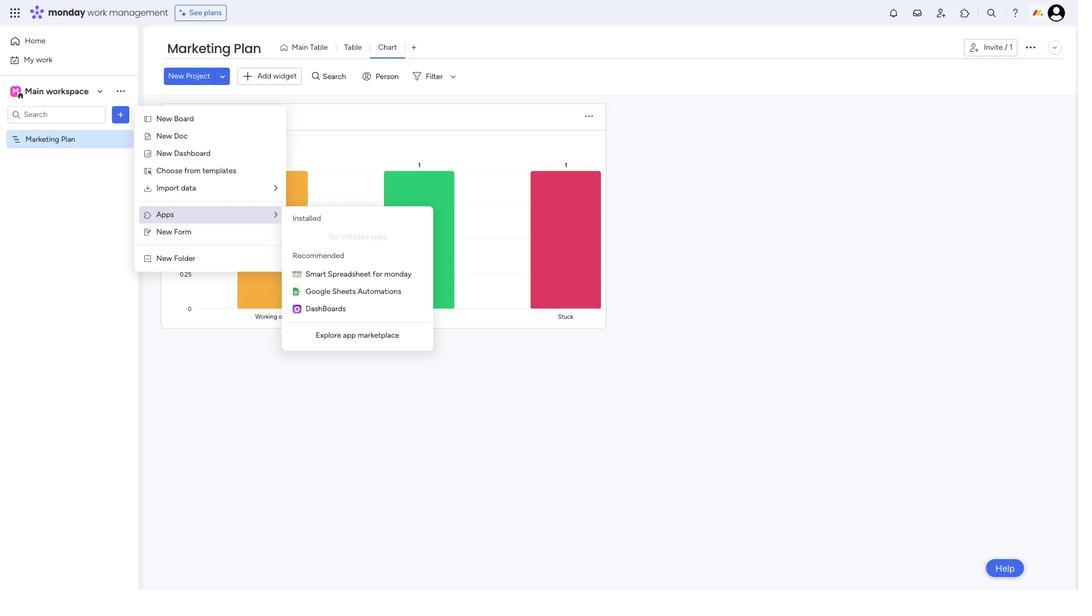 Task type: locate. For each thing, give the bounding box(es) containing it.
1 vertical spatial installed
[[341, 232, 369, 241]]

marketing down search in workspace field
[[25, 135, 59, 144]]

import data image
[[143, 184, 152, 193]]

chart main content
[[143, 94, 1079, 590]]

chart inside main content
[[178, 110, 206, 123]]

new for new dashboard
[[156, 149, 172, 158]]

new right new dashboard icon in the left of the page
[[156, 149, 172, 158]]

1 horizontal spatial table
[[344, 43, 362, 52]]

chart inside button
[[378, 43, 397, 52]]

plan
[[234, 40, 261, 57], [61, 135, 75, 144]]

main for main table
[[292, 43, 308, 52]]

1 vertical spatial options image
[[115, 109, 126, 120]]

recommended
[[293, 251, 345, 260]]

new project
[[168, 72, 211, 81]]

app logo image for smart
[[293, 270, 302, 279]]

monday right "for"
[[385, 270, 412, 279]]

new right new board image
[[156, 114, 172, 123]]

1 vertical spatial app logo image
[[293, 287, 302, 296]]

marketing plan
[[167, 40, 261, 57], [25, 135, 75, 144]]

1 vertical spatial main
[[25, 86, 44, 96]]

marketing inside field
[[167, 40, 231, 57]]

0 vertical spatial work
[[87, 6, 107, 19]]

installed right 'no' at top left
[[341, 232, 369, 241]]

1 vertical spatial marketing plan
[[25, 135, 75, 144]]

see
[[189, 8, 202, 17]]

1 horizontal spatial options image
[[1025, 40, 1038, 53]]

0 horizontal spatial monday
[[48, 6, 85, 19]]

installed right list arrow image
[[293, 214, 321, 223]]

option
[[0, 129, 138, 132]]

apps
[[371, 232, 387, 241]]

marketing
[[167, 40, 231, 57], [25, 135, 59, 144]]

0 vertical spatial monday
[[48, 6, 85, 19]]

1 horizontal spatial plan
[[234, 40, 261, 57]]

marketing plan down search in workspace field
[[25, 135, 75, 144]]

person
[[376, 72, 399, 81]]

chart left add view icon
[[378, 43, 397, 52]]

no installed apps
[[328, 232, 387, 241]]

work right the my
[[36, 55, 53, 64]]

0 horizontal spatial marketing plan
[[25, 135, 75, 144]]

0 vertical spatial installed
[[293, 214, 321, 223]]

new right service icon
[[156, 132, 172, 141]]

from
[[184, 166, 201, 175]]

0 horizontal spatial marketing
[[25, 135, 59, 144]]

james peterson image
[[1049, 4, 1066, 22]]

work left management
[[87, 6, 107, 19]]

0 vertical spatial plan
[[234, 40, 261, 57]]

0 vertical spatial options image
[[1025, 40, 1038, 53]]

installed inside no installed apps menu item
[[341, 232, 369, 241]]

chart up doc
[[178, 110, 206, 123]]

form
[[174, 227, 192, 237]]

inbox image
[[913, 8, 924, 18]]

1 horizontal spatial main
[[292, 43, 308, 52]]

work
[[87, 6, 107, 19], [36, 55, 53, 64]]

0 vertical spatial app logo image
[[293, 270, 302, 279]]

work inside button
[[36, 55, 53, 64]]

monday up home button
[[48, 6, 85, 19]]

0 horizontal spatial installed
[[293, 214, 321, 223]]

apps
[[156, 210, 174, 219]]

table button
[[336, 39, 370, 56]]

new project button
[[164, 68, 215, 85]]

options image down workspace options image
[[115, 109, 126, 120]]

see plans button
[[175, 5, 227, 21]]

new inside new project button
[[168, 72, 184, 81]]

app logo image left dashboards
[[293, 305, 302, 313]]

see plans
[[189, 8, 222, 17]]

main inside workspace selection element
[[25, 86, 44, 96]]

new right form image
[[156, 227, 172, 237]]

main up widget
[[292, 43, 308, 52]]

marketing plan up angle down image
[[167, 40, 261, 57]]

marketing plan list box
[[0, 128, 138, 295]]

folder
[[174, 254, 195, 263]]

1 vertical spatial monday
[[385, 270, 412, 279]]

1 horizontal spatial work
[[87, 6, 107, 19]]

templates
[[203, 166, 237, 175]]

marketing plan inside marketing plan field
[[167, 40, 261, 57]]

monday
[[48, 6, 85, 19], [385, 270, 412, 279]]

project
[[186, 72, 211, 81]]

chart
[[378, 43, 397, 52], [178, 110, 206, 123]]

main
[[292, 43, 308, 52], [25, 86, 44, 96]]

no installed apps menu item
[[293, 231, 423, 244]]

no
[[328, 232, 339, 241]]

new folder
[[156, 254, 195, 263]]

app logo image
[[293, 270, 302, 279], [293, 287, 302, 296], [293, 305, 302, 313]]

add
[[258, 71, 272, 81]]

1 vertical spatial marketing
[[25, 135, 59, 144]]

1 horizontal spatial marketing
[[167, 40, 231, 57]]

table
[[310, 43, 328, 52], [344, 43, 362, 52]]

0 vertical spatial chart
[[378, 43, 397, 52]]

options image
[[1025, 40, 1038, 53], [115, 109, 126, 120]]

monday inside menu
[[385, 270, 412, 279]]

app
[[343, 331, 356, 340]]

1
[[1010, 43, 1013, 52]]

apps image
[[960, 8, 971, 18]]

table up search field
[[344, 43, 362, 52]]

Search in workspace field
[[23, 108, 90, 121]]

service icon image
[[143, 132, 152, 141]]

3 app logo image from the top
[[293, 305, 302, 313]]

0 vertical spatial marketing plan
[[167, 40, 261, 57]]

1 app logo image from the top
[[293, 270, 302, 279]]

0 vertical spatial marketing
[[167, 40, 231, 57]]

sheets
[[333, 287, 356, 296]]

new board image
[[143, 115, 152, 123]]

home
[[25, 36, 46, 45]]

0 horizontal spatial main
[[25, 86, 44, 96]]

main right workspace "icon"
[[25, 86, 44, 96]]

help button
[[987, 559, 1025, 577]]

1 vertical spatial work
[[36, 55, 53, 64]]

1 horizontal spatial chart
[[378, 43, 397, 52]]

new
[[168, 72, 184, 81], [156, 114, 172, 123], [156, 132, 172, 141], [156, 149, 172, 158], [156, 227, 172, 237], [156, 254, 172, 263]]

select product image
[[10, 8, 21, 18]]

0 horizontal spatial chart
[[178, 110, 206, 123]]

doc
[[174, 132, 188, 141]]

invite / 1 button
[[965, 39, 1018, 56]]

plan up the add
[[234, 40, 261, 57]]

invite
[[985, 43, 1004, 52]]

installed
[[293, 214, 321, 223], [341, 232, 369, 241]]

main inside button
[[292, 43, 308, 52]]

new for new board
[[156, 114, 172, 123]]

menu
[[135, 106, 286, 272], [284, 208, 431, 349]]

2 app logo image from the top
[[293, 287, 302, 296]]

1 horizontal spatial monday
[[385, 270, 412, 279]]

1 table from the left
[[310, 43, 328, 52]]

0 vertical spatial main
[[292, 43, 308, 52]]

2 vertical spatial app logo image
[[293, 305, 302, 313]]

main table
[[292, 43, 328, 52]]

widget
[[273, 71, 297, 81]]

new for new doc
[[156, 132, 172, 141]]

plans
[[204, 8, 222, 17]]

1 horizontal spatial marketing plan
[[167, 40, 261, 57]]

new left project
[[168, 72, 184, 81]]

options image right "1"
[[1025, 40, 1038, 53]]

choose from templates
[[156, 166, 237, 175]]

management
[[109, 6, 168, 19]]

table up v2 search image
[[310, 43, 328, 52]]

app logo image left google
[[293, 287, 302, 296]]

data
[[181, 184, 196, 193]]

new right 'new folder' icon
[[156, 254, 172, 263]]

0 horizontal spatial options image
[[115, 109, 126, 120]]

dashboard
[[174, 149, 211, 158]]

1 horizontal spatial installed
[[341, 232, 369, 241]]

plan down search in workspace field
[[61, 135, 75, 144]]

0 horizontal spatial plan
[[61, 135, 75, 144]]

1 vertical spatial plan
[[61, 135, 75, 144]]

for
[[373, 270, 383, 279]]

marketing up project
[[167, 40, 231, 57]]

/
[[1005, 43, 1008, 52]]

app logo image left smart on the left top
[[293, 270, 302, 279]]

0 horizontal spatial table
[[310, 43, 328, 52]]

work for monday
[[87, 6, 107, 19]]

0 horizontal spatial work
[[36, 55, 53, 64]]

v2 search image
[[312, 70, 320, 83]]

1 vertical spatial chart
[[178, 110, 206, 123]]



Task type: vqa. For each thing, say whether or not it's contained in the screenshot.
Customer in the Customer projects by monday.com
no



Task type: describe. For each thing, give the bounding box(es) containing it.
new for new form
[[156, 227, 172, 237]]

new board
[[156, 114, 194, 123]]

main workspace
[[25, 86, 89, 96]]

workspace
[[46, 86, 89, 96]]

person button
[[359, 68, 406, 85]]

marketing inside 'list box'
[[25, 135, 59, 144]]

expand board header image
[[1051, 43, 1060, 52]]

choose
[[156, 166, 183, 175]]

add widget
[[258, 71, 297, 81]]

menu containing installed
[[284, 208, 431, 349]]

new folder image
[[143, 254, 152, 263]]

automations
[[358, 287, 402, 296]]

plan inside marketing plan 'list box'
[[61, 135, 75, 144]]

help
[[996, 563, 1016, 574]]

invite members image
[[937, 8, 947, 18]]

marketplace
[[358, 331, 400, 340]]

marketing plan inside marketing plan 'list box'
[[25, 135, 75, 144]]

angle down image
[[220, 72, 225, 81]]

arrow down image
[[447, 70, 460, 83]]

import
[[156, 184, 179, 193]]

dashboards
[[306, 304, 346, 313]]

workspace selection element
[[10, 85, 90, 99]]

add widget button
[[238, 68, 302, 85]]

home button
[[6, 32, 116, 50]]

main for main workspace
[[25, 86, 44, 96]]

menu containing new board
[[135, 106, 286, 272]]

smart spreadsheet for monday
[[306, 270, 412, 279]]

Marketing Plan field
[[165, 40, 264, 58]]

google
[[306, 287, 331, 296]]

filter button
[[409, 68, 460, 85]]

list arrow image
[[274, 211, 278, 219]]

new doc
[[156, 132, 188, 141]]

list arrow image
[[274, 185, 278, 192]]

filter
[[426, 72, 443, 81]]

help image
[[1011, 8, 1022, 18]]

explore app marketplace
[[316, 331, 400, 340]]

spreadsheet
[[328, 270, 371, 279]]

form image
[[143, 228, 152, 237]]

search everything image
[[987, 8, 998, 18]]

workspace options image
[[115, 86, 126, 97]]

choose from templates image
[[143, 167, 152, 175]]

2 table from the left
[[344, 43, 362, 52]]

new for new folder
[[156, 254, 172, 263]]

explore
[[316, 331, 341, 340]]

main table button
[[275, 39, 336, 56]]

board
[[174, 114, 194, 123]]

more dots image
[[586, 113, 593, 121]]

Search field
[[320, 69, 353, 84]]

add view image
[[412, 44, 416, 52]]

notifications image
[[889, 8, 900, 18]]

plan inside marketing plan field
[[234, 40, 261, 57]]

import data
[[156, 184, 196, 193]]

m
[[12, 86, 19, 96]]

new form
[[156, 227, 192, 237]]

app logo image for google
[[293, 287, 302, 296]]

new dashboard
[[156, 149, 211, 158]]

my work button
[[6, 51, 116, 68]]

workspace image
[[10, 85, 21, 97]]

invite / 1
[[985, 43, 1013, 52]]

smart
[[306, 270, 326, 279]]

new dashboard image
[[143, 149, 152, 158]]

monday work management
[[48, 6, 168, 19]]

google sheets automations
[[306, 287, 402, 296]]

work for my
[[36, 55, 53, 64]]

my work
[[24, 55, 53, 64]]

my
[[24, 55, 34, 64]]

new for new project
[[168, 72, 184, 81]]

chart button
[[370, 39, 405, 56]]

apps image
[[143, 211, 152, 219]]



